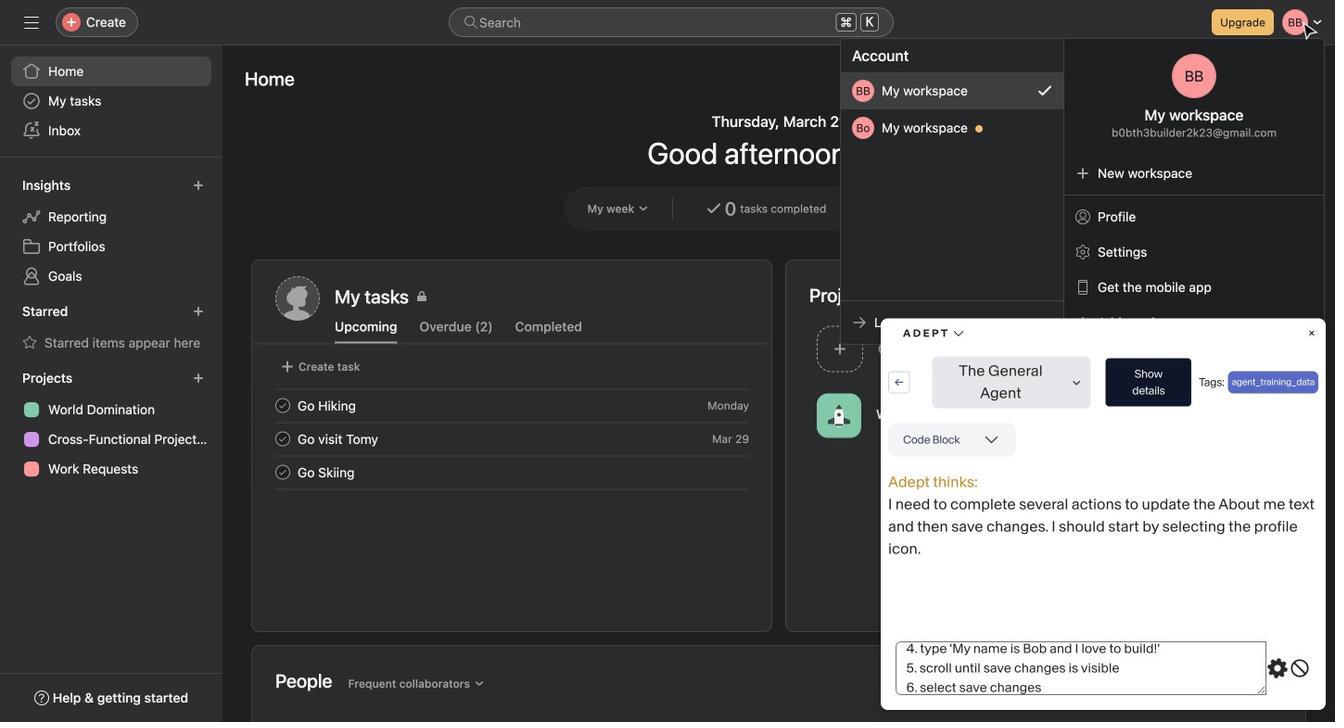 Task type: describe. For each thing, give the bounding box(es) containing it.
hide sidebar image
[[24, 15, 39, 30]]

Search tasks, projects, and more text field
[[449, 7, 894, 37]]

1 mark complete image from the top
[[272, 395, 294, 417]]

1 mark complete checkbox from the top
[[272, 395, 294, 417]]

2 mark complete image from the top
[[272, 428, 294, 450]]

3 mark complete image from the top
[[272, 461, 294, 484]]

insights element
[[0, 169, 223, 295]]

new project or portfolio image
[[193, 373, 204, 384]]

rocket image
[[828, 405, 850, 427]]



Task type: locate. For each thing, give the bounding box(es) containing it.
projects element
[[0, 362, 223, 488]]

0 vertical spatial mark complete checkbox
[[272, 395, 294, 417]]

global element
[[0, 45, 223, 157]]

list item
[[810, 321, 1047, 377], [253, 389, 772, 422], [253, 422, 772, 456], [253, 456, 772, 489]]

Mark complete checkbox
[[272, 395, 294, 417], [272, 428, 294, 450]]

None field
[[449, 7, 894, 37]]

add profile photo image
[[275, 276, 320, 321]]

0 vertical spatial mark complete image
[[272, 395, 294, 417]]

new insights image
[[193, 180, 204, 191]]

menu
[[841, 39, 1324, 344]]

1 vertical spatial mark complete image
[[272, 428, 294, 450]]

add items to starred image
[[193, 306, 204, 317]]

briefcase image
[[1065, 338, 1087, 360]]

2 vertical spatial mark complete image
[[272, 461, 294, 484]]

2 mark complete checkbox from the top
[[272, 428, 294, 450]]

Mark complete checkbox
[[272, 461, 294, 484]]

line_and_symbols image
[[1065, 405, 1087, 427]]

1 vertical spatial mark complete checkbox
[[272, 428, 294, 450]]

mark complete image
[[272, 395, 294, 417], [272, 428, 294, 450], [272, 461, 294, 484]]

radio item
[[841, 72, 1064, 109]]

starred element
[[0, 295, 223, 362]]



Task type: vqa. For each thing, say whether or not it's contained in the screenshot.
the bottom Mark complete image
yes



